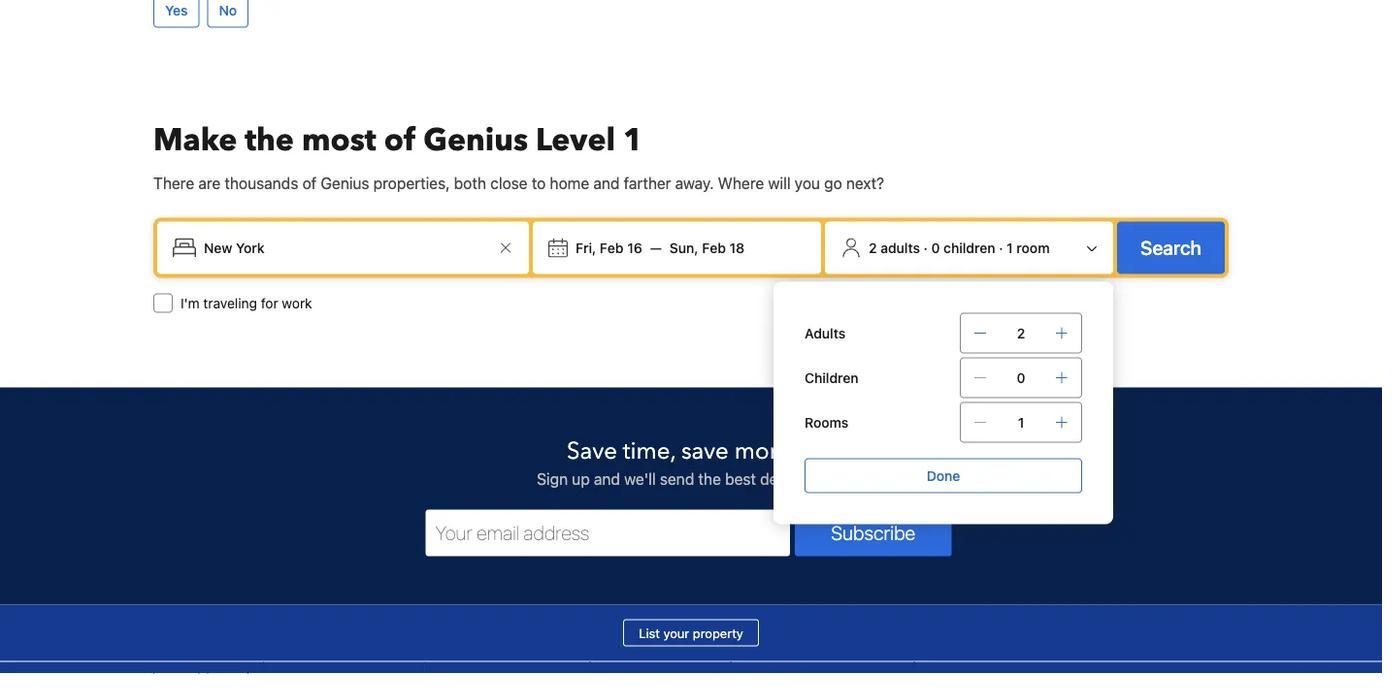 Task type: locate. For each thing, give the bounding box(es) containing it.
2 vertical spatial 1
[[1018, 415, 1025, 431]]

are
[[198, 174, 221, 192]]

go
[[825, 174, 843, 192]]

and right home
[[594, 174, 620, 192]]

feb
[[600, 240, 624, 256], [702, 240, 726, 256]]

1 up done button
[[1018, 415, 1025, 431]]

feb left 18
[[702, 240, 726, 256]]

0 vertical spatial and
[[594, 174, 620, 192]]

0 horizontal spatial ·
[[924, 240, 928, 256]]

1 horizontal spatial feb
[[702, 240, 726, 256]]

2 · from the left
[[999, 240, 1004, 256]]

done button
[[805, 459, 1083, 494]]

1 · from the left
[[924, 240, 928, 256]]

1 left room
[[1007, 240, 1014, 256]]

1 vertical spatial of
[[303, 174, 317, 192]]

0 horizontal spatial 2
[[869, 240, 877, 256]]

1 vertical spatial 0
[[1017, 370, 1026, 386]]

search
[[1141, 236, 1202, 259]]

and inside save time, save money! sign up and we'll send the best deals to you
[[594, 470, 621, 488]]

property
[[693, 626, 744, 641]]

genius for properties,
[[321, 174, 370, 192]]

1 vertical spatial 2
[[1018, 325, 1026, 341]]

navigation inside save time, save money! footer
[[152, 663, 915, 675]]

no button
[[207, 0, 249, 28]]

you left go
[[795, 174, 821, 192]]

· right the children
[[999, 240, 1004, 256]]

work
[[282, 295, 312, 311]]

0
[[932, 240, 940, 256], [1017, 370, 1026, 386]]

search button
[[1118, 222, 1226, 274]]

1 horizontal spatial 1
[[1007, 240, 1014, 256]]

of up properties,
[[384, 119, 416, 161]]

0 horizontal spatial of
[[303, 174, 317, 192]]

navigation
[[152, 663, 915, 675]]

to right deals in the bottom right of the page
[[802, 470, 816, 488]]

sign
[[537, 470, 568, 488]]

0 horizontal spatial 1
[[624, 119, 644, 161]]

1 horizontal spatial to
[[802, 470, 816, 488]]

1 horizontal spatial genius
[[424, 119, 528, 161]]

0 vertical spatial 2
[[869, 240, 877, 256]]

make
[[153, 119, 237, 161]]

and right up on the bottom left
[[594, 470, 621, 488]]

of
[[384, 119, 416, 161], [303, 174, 317, 192]]

2 feb from the left
[[702, 240, 726, 256]]

1 horizontal spatial 2
[[1018, 325, 1026, 341]]

feb left 16
[[600, 240, 624, 256]]

16
[[628, 240, 643, 256]]

Your email address email field
[[426, 510, 791, 557]]

1 and from the top
[[594, 174, 620, 192]]

0 vertical spatial 0
[[932, 240, 940, 256]]

0 vertical spatial to
[[532, 174, 546, 192]]

Where are you going? field
[[196, 230, 494, 265]]

list your property link
[[624, 620, 759, 647]]

genius
[[424, 119, 528, 161], [321, 174, 370, 192]]

and
[[594, 174, 620, 192], [594, 470, 621, 488]]

will
[[768, 174, 791, 192]]

1 vertical spatial the
[[699, 470, 721, 488]]

of right thousands
[[303, 174, 317, 192]]

room
[[1017, 240, 1050, 256]]

0 horizontal spatial to
[[532, 174, 546, 192]]

1
[[624, 119, 644, 161], [1007, 240, 1014, 256], [1018, 415, 1025, 431]]

0 vertical spatial 1
[[624, 119, 644, 161]]

fri, feb 16 — sun, feb 18
[[576, 240, 745, 256]]

0 horizontal spatial the
[[245, 119, 294, 161]]

1 horizontal spatial the
[[699, 470, 721, 488]]

i'm
[[181, 295, 200, 311]]

to right close
[[532, 174, 546, 192]]

0 horizontal spatial genius
[[321, 174, 370, 192]]

save
[[682, 436, 729, 468]]

yes
[[165, 2, 188, 18]]

1 vertical spatial genius
[[321, 174, 370, 192]]

0 vertical spatial genius
[[424, 119, 528, 161]]

1 inside button
[[1007, 240, 1014, 256]]

sun, feb 18 button
[[662, 230, 753, 265]]

0 vertical spatial the
[[245, 119, 294, 161]]

1 vertical spatial 1
[[1007, 240, 1014, 256]]

1 feb from the left
[[600, 240, 624, 256]]

genius up both
[[424, 119, 528, 161]]

2 down room
[[1018, 325, 1026, 341]]

save
[[567, 436, 617, 468]]

adults
[[881, 240, 921, 256]]

the
[[245, 119, 294, 161], [699, 470, 721, 488]]

yes button
[[153, 0, 200, 28]]

deals
[[760, 470, 798, 488]]

2 left adults at right
[[869, 240, 877, 256]]

up
[[572, 470, 590, 488]]

1 vertical spatial to
[[802, 470, 816, 488]]

1 horizontal spatial ·
[[999, 240, 1004, 256]]

0 horizontal spatial feb
[[600, 240, 624, 256]]

close
[[491, 174, 528, 192]]

1 horizontal spatial 0
[[1017, 370, 1026, 386]]

0 horizontal spatial 0
[[932, 240, 940, 256]]

1 horizontal spatial of
[[384, 119, 416, 161]]

2
[[869, 240, 877, 256], [1018, 325, 1026, 341]]

the up thousands
[[245, 119, 294, 161]]

time,
[[623, 436, 676, 468]]

you
[[795, 174, 821, 192], [820, 470, 846, 488]]

adults
[[805, 325, 846, 341]]

you right deals in the bottom right of the page
[[820, 470, 846, 488]]

the down save
[[699, 470, 721, 488]]

1 vertical spatial you
[[820, 470, 846, 488]]

to
[[532, 174, 546, 192], [802, 470, 816, 488]]

2 inside button
[[869, 240, 877, 256]]

where
[[718, 174, 764, 192]]

genius down most
[[321, 174, 370, 192]]

2 and from the top
[[594, 470, 621, 488]]

rooms
[[805, 415, 849, 431]]

1 vertical spatial and
[[594, 470, 621, 488]]

0 vertical spatial of
[[384, 119, 416, 161]]

·
[[924, 240, 928, 256], [999, 240, 1004, 256]]

1 up farther
[[624, 119, 644, 161]]

children
[[944, 240, 996, 256]]

properties,
[[374, 174, 450, 192]]

· right adults at right
[[924, 240, 928, 256]]



Task type: describe. For each thing, give the bounding box(es) containing it.
genius for level
[[424, 119, 528, 161]]

1 for level
[[624, 119, 644, 161]]

the inside save time, save money! sign up and we'll send the best deals to you
[[699, 470, 721, 488]]

make the most of genius level 1
[[153, 119, 644, 161]]

fri, feb 16 button
[[568, 230, 650, 265]]

list
[[639, 626, 660, 641]]

away.
[[676, 174, 714, 192]]

subscribe button
[[795, 510, 952, 557]]

both
[[454, 174, 487, 192]]

sun,
[[670, 240, 699, 256]]

level
[[536, 119, 616, 161]]

2 for 2 adults · 0 children · 1 room
[[869, 240, 877, 256]]

farther
[[624, 174, 672, 192]]

we'll
[[625, 470, 656, 488]]

list your property
[[639, 626, 744, 641]]

there are thousands of genius properties, both close to home and farther away. where will you go next?
[[153, 174, 885, 192]]

most
[[302, 119, 377, 161]]

subscribe
[[831, 522, 916, 545]]

money!
[[735, 436, 816, 468]]

2 for 2
[[1018, 325, 1026, 341]]

of for most
[[384, 119, 416, 161]]

0 vertical spatial you
[[795, 174, 821, 192]]

—
[[650, 240, 662, 256]]

1 for ·
[[1007, 240, 1014, 256]]

next?
[[847, 174, 885, 192]]

no
[[219, 2, 237, 18]]

best
[[726, 470, 756, 488]]

2 adults · 0 children · 1 room button
[[833, 230, 1106, 266]]

save time, save money! footer
[[0, 387, 1383, 675]]

there
[[153, 174, 194, 192]]

you inside save time, save money! sign up and we'll send the best deals to you
[[820, 470, 846, 488]]

home
[[550, 174, 590, 192]]

2 horizontal spatial 1
[[1018, 415, 1025, 431]]

i'm traveling for work
[[181, 295, 312, 311]]

thousands
[[225, 174, 298, 192]]

traveling
[[203, 295, 257, 311]]

2 adults · 0 children · 1 room
[[869, 240, 1050, 256]]

of for thousands
[[303, 174, 317, 192]]

your
[[664, 626, 690, 641]]

18
[[730, 240, 745, 256]]

0 inside button
[[932, 240, 940, 256]]

fri,
[[576, 240, 597, 256]]

for
[[261, 295, 278, 311]]

send
[[660, 470, 695, 488]]

children
[[805, 370, 859, 386]]

done
[[927, 468, 961, 484]]

to inside save time, save money! sign up and we'll send the best deals to you
[[802, 470, 816, 488]]

save time, save money! sign up and we'll send the best deals to you
[[537, 436, 846, 488]]



Task type: vqa. For each thing, say whether or not it's contained in the screenshot.
Sun, Feb 18 button
yes



